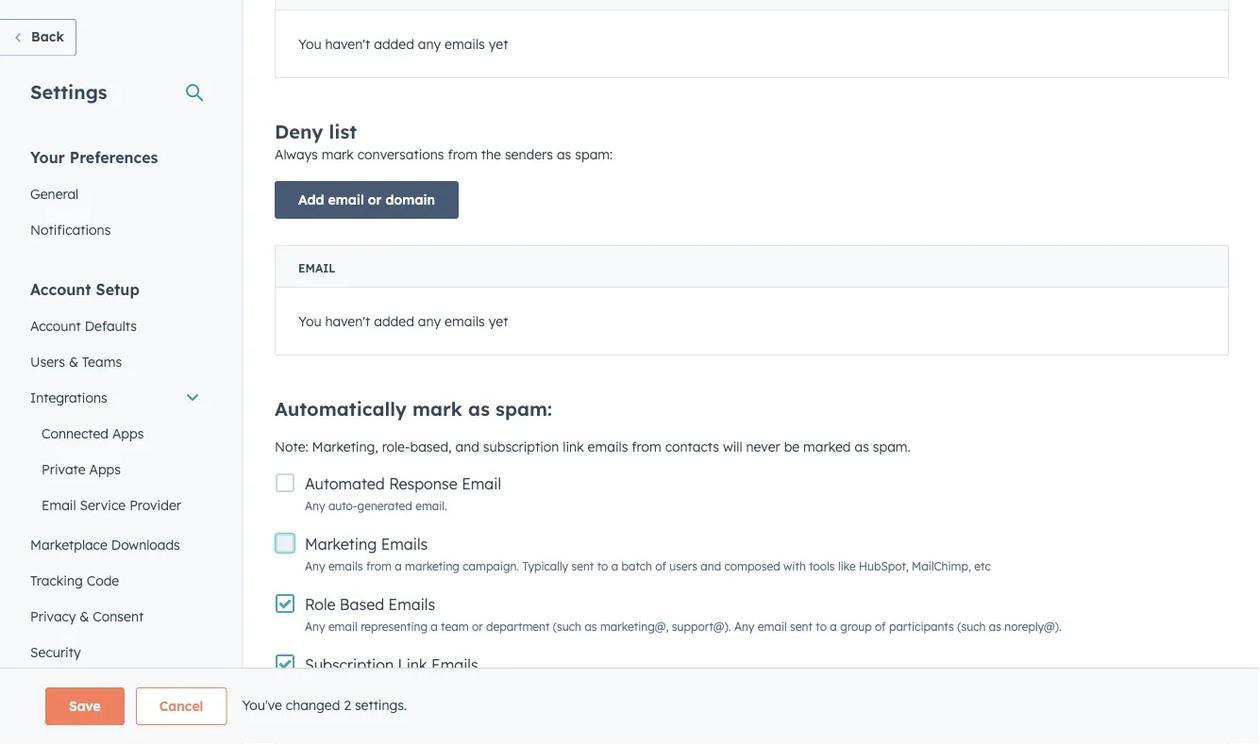 Task type: describe. For each thing, give the bounding box(es) containing it.
your
[[30, 148, 65, 167]]

marketplace downloads
[[30, 537, 180, 553]]

1 any from the top
[[418, 36, 441, 52]]

note: marketing, role-based, and subscription link emails from contacts will never be marked as spam.
[[275, 439, 911, 456]]

users
[[30, 354, 65, 370]]

any for automated response email
[[305, 499, 325, 514]]

marketplace
[[30, 537, 107, 553]]

add email or domain
[[298, 192, 435, 208]]

users & teams link
[[19, 344, 211, 380]]

2 haven't from the top
[[325, 313, 370, 330]]

page section element
[[0, 688, 1259, 726]]

any right support@).
[[734, 620, 755, 634]]

provider
[[129, 497, 181, 514]]

code
[[87, 573, 119, 589]]

auto-
[[328, 499, 357, 514]]

generated
[[357, 499, 412, 514]]

0 vertical spatial of
[[656, 560, 667, 574]]

1 haven't from the top
[[325, 36, 370, 52]]

email for any
[[328, 620, 358, 634]]

any emails from a marketing campaign. typically sent to a batch of users and composed with tools like hubspot, mailchimp, etc
[[305, 560, 991, 574]]

role-
[[382, 439, 410, 456]]

any email representing a team or department (such as marketing@, support@). any email sent to a group of participants (such as noreply@).
[[305, 620, 1062, 634]]

back link
[[0, 19, 76, 56]]

apps for connected apps
[[112, 425, 144, 442]]

batch
[[622, 560, 652, 574]]

& for privacy
[[80, 609, 89, 625]]

cancel
[[159, 699, 203, 715]]

users
[[670, 560, 698, 574]]

as inside deny list always mark conversations from the senders as spam:
[[557, 146, 572, 163]]

response
[[389, 475, 458, 494]]

private apps
[[42, 461, 121, 478]]

tracking code
[[30, 573, 119, 589]]

integrations
[[30, 389, 107, 406]]

2 (such from the left
[[957, 620, 986, 634]]

any emails with unsubscribe links.
[[305, 681, 485, 695]]

teams
[[82, 354, 122, 370]]

private apps link
[[19, 452, 211, 488]]

email down composed
[[758, 620, 787, 634]]

email service provider
[[42, 497, 181, 514]]

setup
[[96, 280, 140, 299]]

marketing emails
[[305, 535, 428, 554]]

spam.
[[873, 439, 911, 456]]

2 horizontal spatial from
[[632, 439, 662, 456]]

private
[[42, 461, 85, 478]]

marketplace downloads link
[[19, 527, 211, 563]]

tracking code link
[[19, 563, 211, 599]]

preferences
[[70, 148, 158, 167]]

security link
[[19, 635, 211, 671]]

link
[[398, 656, 427, 675]]

general
[[30, 186, 79, 202]]

0 vertical spatial and
[[456, 439, 480, 456]]

account setup
[[30, 280, 140, 299]]

cancel button
[[136, 688, 227, 726]]

team
[[441, 620, 469, 634]]

emails for link
[[432, 656, 478, 675]]

email service provider link
[[19, 488, 211, 524]]

back
[[31, 28, 64, 45]]

1 vertical spatial sent
[[790, 620, 813, 634]]

marketing
[[305, 535, 377, 554]]

1 horizontal spatial of
[[875, 620, 886, 634]]

as left 'marketing@,'
[[585, 620, 597, 634]]

account defaults link
[[19, 308, 211, 344]]

emails for based
[[389, 596, 435, 615]]

save
[[69, 699, 101, 715]]

marked
[[804, 439, 851, 456]]

or inside button
[[368, 192, 382, 208]]

privacy
[[30, 609, 76, 625]]

from inside deny list always mark conversations from the senders as spam:
[[448, 146, 478, 163]]

2
[[344, 697, 351, 714]]

like
[[838, 560, 856, 574]]

be
[[784, 439, 800, 456]]

always
[[275, 146, 318, 163]]

settings
[[30, 80, 107, 103]]

notifications link
[[19, 212, 211, 248]]

a left team
[[431, 620, 438, 634]]

deny list always mark conversations from the senders as spam:
[[275, 120, 613, 163]]

etc
[[975, 560, 991, 574]]

1 yet from the top
[[489, 36, 508, 52]]

subscription
[[483, 439, 559, 456]]

unsubscribe
[[392, 681, 456, 695]]

save button
[[45, 688, 124, 726]]

connected
[[42, 425, 109, 442]]

any for role based emails
[[305, 620, 325, 634]]

tools
[[809, 560, 835, 574]]

role
[[305, 596, 336, 615]]

0 horizontal spatial from
[[366, 560, 392, 574]]

tracking
[[30, 573, 83, 589]]

1 you haven't added any emails yet from the top
[[298, 36, 508, 52]]

based
[[340, 596, 384, 615]]

0 vertical spatial emails
[[381, 535, 428, 554]]

2 added from the top
[[374, 313, 414, 330]]

as up subscription
[[468, 397, 490, 421]]

1 you from the top
[[298, 36, 322, 52]]

downloads
[[111, 537, 180, 553]]

subscription
[[305, 656, 394, 675]]

hubspot,
[[859, 560, 909, 574]]

privacy & consent link
[[19, 599, 211, 635]]

2 any from the top
[[418, 313, 441, 330]]

conversations
[[358, 146, 444, 163]]

participants
[[889, 620, 954, 634]]

representing
[[361, 620, 428, 634]]

2 you haven't added any emails yet from the top
[[298, 313, 508, 330]]



Task type: locate. For each thing, give the bounding box(es) containing it.
subscription link emails
[[305, 656, 478, 675]]

link
[[563, 439, 584, 456]]

of
[[656, 560, 667, 574], [875, 620, 886, 634]]

1 vertical spatial to
[[816, 620, 827, 634]]

0 vertical spatial &
[[69, 354, 78, 370]]

0 vertical spatial haven't
[[325, 36, 370, 52]]

2 vertical spatial from
[[366, 560, 392, 574]]

the
[[481, 146, 501, 163]]

emails up representing
[[389, 596, 435, 615]]

1 vertical spatial or
[[472, 620, 483, 634]]

1 vertical spatial and
[[701, 560, 721, 574]]

(such
[[553, 620, 582, 634], [957, 620, 986, 634]]

1 horizontal spatial (such
[[957, 620, 986, 634]]

email.
[[416, 499, 447, 514]]

0 horizontal spatial (such
[[553, 620, 582, 634]]

account
[[30, 280, 91, 299], [30, 318, 81, 334]]

1 vertical spatial &
[[80, 609, 89, 625]]

0 vertical spatial spam:
[[575, 146, 613, 163]]

0 horizontal spatial spam:
[[496, 397, 552, 421]]

1 vertical spatial apps
[[89, 461, 121, 478]]

1 vertical spatial added
[[374, 313, 414, 330]]

1 vertical spatial email
[[462, 475, 501, 494]]

email for email service provider
[[42, 497, 76, 514]]

0 vertical spatial mark
[[322, 146, 354, 163]]

0 horizontal spatial with
[[366, 681, 389, 695]]

mark down list
[[322, 146, 354, 163]]

account for account defaults
[[30, 318, 81, 334]]

1 added from the top
[[374, 36, 414, 52]]

0 horizontal spatial sent
[[572, 560, 594, 574]]

1 vertical spatial yet
[[489, 313, 508, 330]]

consent
[[93, 609, 144, 625]]

2 you from the top
[[298, 313, 322, 330]]

email down private
[[42, 497, 76, 514]]

general link
[[19, 176, 211, 212]]

as left noreply@).
[[989, 620, 1002, 634]]

any left "auto-"
[[305, 499, 325, 514]]

to left batch
[[597, 560, 608, 574]]

1 account from the top
[[30, 280, 91, 299]]

mark inside deny list always mark conversations from the senders as spam:
[[322, 146, 354, 163]]

1 vertical spatial of
[[875, 620, 886, 634]]

notifications
[[30, 221, 111, 238]]

& right users
[[69, 354, 78, 370]]

with left tools on the bottom of the page
[[784, 560, 806, 574]]

noreply@).
[[1005, 620, 1062, 634]]

0 horizontal spatial to
[[597, 560, 608, 574]]

1 (such from the left
[[553, 620, 582, 634]]

1 vertical spatial with
[[366, 681, 389, 695]]

0 vertical spatial any
[[418, 36, 441, 52]]

0 vertical spatial account
[[30, 280, 91, 299]]

& inside 'users & teams' link
[[69, 354, 78, 370]]

of left users
[[656, 560, 667, 574]]

role based emails
[[305, 596, 435, 615]]

a
[[395, 560, 402, 574], [612, 560, 619, 574], [431, 620, 438, 634], [830, 620, 837, 634]]

changed
[[286, 697, 340, 714]]

from left the
[[448, 146, 478, 163]]

you up 'deny'
[[298, 36, 322, 52]]

account for account setup
[[30, 280, 91, 299]]

email inside account setup element
[[42, 497, 76, 514]]

0 horizontal spatial mark
[[322, 146, 354, 163]]

will
[[723, 439, 743, 456]]

email down subscription
[[462, 475, 501, 494]]

1 horizontal spatial to
[[816, 620, 827, 634]]

as left spam.
[[855, 439, 869, 456]]

you've changed 2 settings.
[[242, 697, 407, 714]]

1 vertical spatial you
[[298, 313, 322, 330]]

you up automatically
[[298, 313, 322, 330]]

support@).
[[672, 620, 731, 634]]

account setup element
[[19, 279, 211, 671]]

sent left group
[[790, 620, 813, 634]]

apps for private apps
[[89, 461, 121, 478]]

0 horizontal spatial of
[[656, 560, 667, 574]]

sent
[[572, 560, 594, 574], [790, 620, 813, 634]]

1 vertical spatial account
[[30, 318, 81, 334]]

automated
[[305, 475, 385, 494]]

add
[[298, 192, 324, 208]]

department
[[486, 620, 550, 634]]

0 vertical spatial yet
[[489, 36, 508, 52]]

apps down integrations button
[[112, 425, 144, 442]]

email right add
[[328, 192, 364, 208]]

domain
[[386, 192, 435, 208]]

group
[[840, 620, 872, 634]]

as right senders
[[557, 146, 572, 163]]

account up account defaults
[[30, 280, 91, 299]]

mark up based,
[[413, 397, 463, 421]]

based,
[[410, 439, 452, 456]]

add email or domain button
[[275, 181, 459, 219]]

1 vertical spatial from
[[632, 439, 662, 456]]

1 vertical spatial haven't
[[325, 313, 370, 330]]

automated response email
[[305, 475, 501, 494]]

security
[[30, 644, 81, 661]]

0 vertical spatial sent
[[572, 560, 594, 574]]

note:
[[275, 439, 308, 456]]

spam: inside deny list always mark conversations from the senders as spam:
[[575, 146, 613, 163]]

any
[[305, 499, 325, 514], [305, 560, 325, 574], [305, 620, 325, 634], [734, 620, 755, 634], [305, 681, 325, 695]]

2 horizontal spatial email
[[462, 475, 501, 494]]

marketing
[[405, 560, 460, 574]]

with up settings.
[[366, 681, 389, 695]]

1 horizontal spatial with
[[784, 560, 806, 574]]

your preferences element
[[19, 147, 211, 248]]

from down marketing emails
[[366, 560, 392, 574]]

any up 'changed'
[[305, 681, 325, 695]]

0 vertical spatial you haven't added any emails yet
[[298, 36, 508, 52]]

to
[[597, 560, 608, 574], [816, 620, 827, 634]]

2 vertical spatial emails
[[432, 656, 478, 675]]

2 account from the top
[[30, 318, 81, 334]]

email down based
[[328, 620, 358, 634]]

0 vertical spatial you
[[298, 36, 322, 52]]

never
[[746, 439, 781, 456]]

from
[[448, 146, 478, 163], [632, 439, 662, 456], [366, 560, 392, 574]]

to left group
[[816, 620, 827, 634]]

0 horizontal spatial email
[[42, 497, 76, 514]]

1 horizontal spatial from
[[448, 146, 478, 163]]

and right users
[[701, 560, 721, 574]]

or right team
[[472, 620, 483, 634]]

0 vertical spatial apps
[[112, 425, 144, 442]]

any
[[418, 36, 441, 52], [418, 313, 441, 330]]

connected apps
[[42, 425, 144, 442]]

account up users
[[30, 318, 81, 334]]

1 horizontal spatial or
[[472, 620, 483, 634]]

or left 'domain'
[[368, 192, 382, 208]]

email inside button
[[328, 192, 364, 208]]

apps up service
[[89, 461, 121, 478]]

you
[[298, 36, 322, 52], [298, 313, 322, 330]]

of right group
[[875, 620, 886, 634]]

automatically
[[275, 397, 407, 421]]

apps
[[112, 425, 144, 442], [89, 461, 121, 478]]

marketing,
[[312, 439, 378, 456]]

and
[[456, 439, 480, 456], [701, 560, 721, 574]]

1 horizontal spatial spam:
[[575, 146, 613, 163]]

spam: up subscription
[[496, 397, 552, 421]]

sent right typically
[[572, 560, 594, 574]]

0 vertical spatial added
[[374, 36, 414, 52]]

you've
[[242, 697, 282, 714]]

composed
[[725, 560, 781, 574]]

1 vertical spatial spam:
[[496, 397, 552, 421]]

email for email
[[298, 262, 336, 276]]

1 vertical spatial emails
[[389, 596, 435, 615]]

& right privacy
[[80, 609, 89, 625]]

a left batch
[[612, 560, 619, 574]]

defaults
[[85, 318, 137, 334]]

any auto-generated email.
[[305, 499, 447, 514]]

1 horizontal spatial sent
[[790, 620, 813, 634]]

integrations button
[[19, 380, 211, 416]]

1 vertical spatial mark
[[413, 397, 463, 421]]

mark
[[322, 146, 354, 163], [413, 397, 463, 421]]

as
[[557, 146, 572, 163], [468, 397, 490, 421], [855, 439, 869, 456], [585, 620, 597, 634], [989, 620, 1002, 634]]

emails
[[445, 36, 485, 52], [445, 313, 485, 330], [588, 439, 628, 456], [328, 560, 363, 574], [328, 681, 363, 695]]

0 vertical spatial or
[[368, 192, 382, 208]]

0 vertical spatial to
[[597, 560, 608, 574]]

emails up links.
[[432, 656, 478, 675]]

typically
[[523, 560, 568, 574]]

haven't up list
[[325, 36, 370, 52]]

service
[[80, 497, 126, 514]]

from left the contacts
[[632, 439, 662, 456]]

1 horizontal spatial mark
[[413, 397, 463, 421]]

haven't up automatically
[[325, 313, 370, 330]]

a left the marketing
[[395, 560, 402, 574]]

1 horizontal spatial email
[[298, 262, 336, 276]]

connected apps link
[[19, 416, 211, 452]]

campaign.
[[463, 560, 519, 574]]

senders
[[505, 146, 553, 163]]

1 horizontal spatial and
[[701, 560, 721, 574]]

any for marketing emails
[[305, 560, 325, 574]]

account defaults
[[30, 318, 137, 334]]

spam: right senders
[[575, 146, 613, 163]]

0 horizontal spatial or
[[368, 192, 382, 208]]

email
[[298, 262, 336, 276], [462, 475, 501, 494], [42, 497, 76, 514]]

& for users
[[69, 354, 78, 370]]

1 vertical spatial any
[[418, 313, 441, 330]]

email for add
[[328, 192, 364, 208]]

automatically mark as spam:
[[275, 397, 552, 421]]

list
[[329, 120, 357, 144]]

any for subscription link emails
[[305, 681, 325, 695]]

& inside privacy & consent link
[[80, 609, 89, 625]]

2 yet from the top
[[489, 313, 508, 330]]

contacts
[[665, 439, 719, 456]]

1 vertical spatial you haven't added any emails yet
[[298, 313, 508, 330]]

privacy & consent
[[30, 609, 144, 625]]

(such right department
[[553, 620, 582, 634]]

1 horizontal spatial &
[[80, 609, 89, 625]]

0 vertical spatial from
[[448, 146, 478, 163]]

and right based,
[[456, 439, 480, 456]]

0 horizontal spatial &
[[69, 354, 78, 370]]

any down marketing
[[305, 560, 325, 574]]

spam:
[[575, 146, 613, 163], [496, 397, 552, 421]]

any down role
[[305, 620, 325, 634]]

your preferences
[[30, 148, 158, 167]]

email down add
[[298, 262, 336, 276]]

settings.
[[355, 697, 407, 714]]

0 vertical spatial with
[[784, 560, 806, 574]]

emails up the marketing
[[381, 535, 428, 554]]

2 vertical spatial email
[[42, 497, 76, 514]]

yet
[[489, 36, 508, 52], [489, 313, 508, 330]]

0 vertical spatial email
[[298, 262, 336, 276]]

mailchimp,
[[912, 560, 971, 574]]

a left group
[[830, 620, 837, 634]]

(such right "participants"
[[957, 620, 986, 634]]

deny
[[275, 120, 323, 144]]

0 horizontal spatial and
[[456, 439, 480, 456]]



Task type: vqa. For each thing, say whether or not it's contained in the screenshot.
Add email
yes



